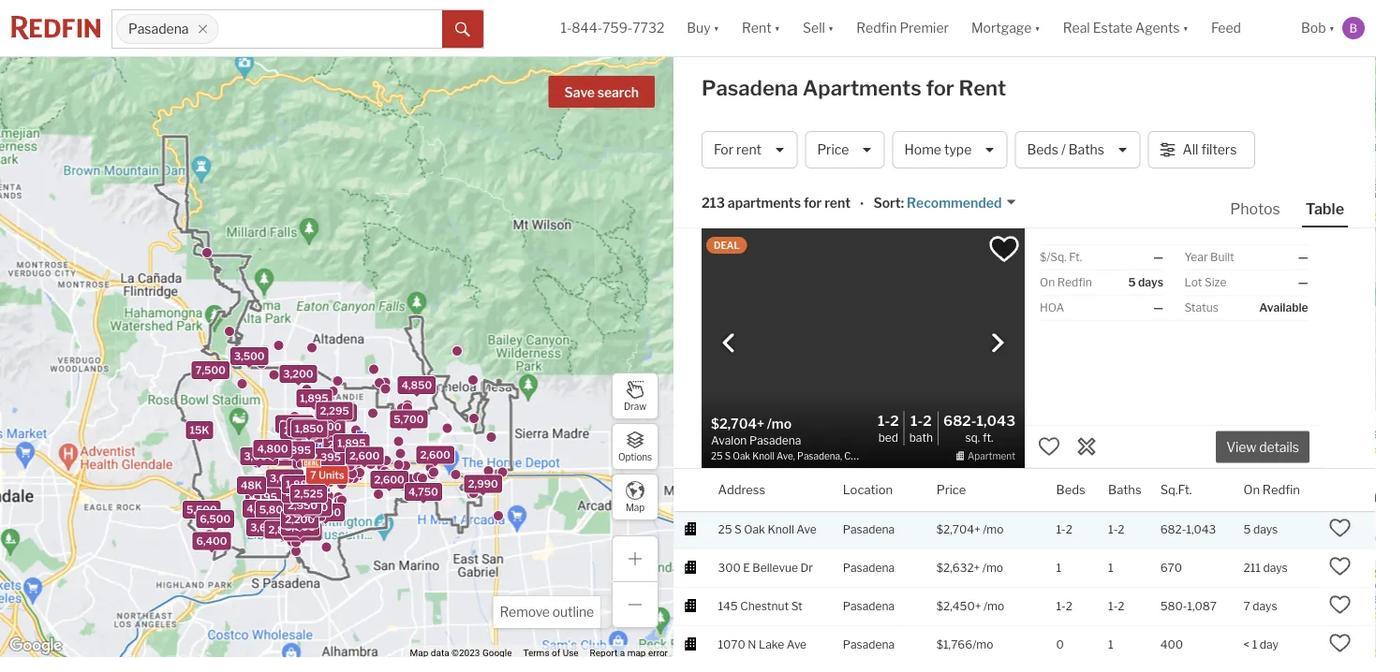 Task type: locate. For each thing, give the bounding box(es) containing it.
details
[[1259, 440, 1299, 456]]

▾ for bob ▾
[[1329, 20, 1335, 36]]

0 vertical spatial ave
[[797, 523, 817, 537]]

remove outline
[[500, 605, 594, 621]]

1 vertical spatial 3,500
[[298, 502, 328, 514]]

5,500 up 6,400
[[186, 504, 217, 516]]

5,700
[[394, 414, 424, 426]]

0 vertical spatial on redfin
[[1040, 276, 1092, 290]]

mortgage
[[972, 20, 1032, 36]]

▾ right buy
[[714, 20, 720, 36]]

1 vertical spatial rent
[[825, 195, 851, 211]]

view
[[1227, 440, 1257, 456]]

favorite this home image left x-out this home icon
[[1038, 436, 1061, 458]]

2,295
[[320, 405, 349, 417]]

1 horizontal spatial on redfin
[[1244, 483, 1300, 498]]

0 horizontal spatial price
[[817, 142, 849, 158]]

status
[[1185, 301, 1219, 315]]

400
[[1161, 639, 1183, 652]]

1- up bath
[[911, 412, 923, 429]]

▾ right agents
[[1183, 20, 1189, 36]]

▾ for buy ▾
[[714, 20, 720, 36]]

3,600 down 4,400 in the bottom left of the page
[[287, 526, 318, 538]]

on
[[1040, 276, 1055, 290], [1244, 483, 1260, 498]]

•
[[860, 196, 864, 212]]

0 vertical spatial for
[[926, 75, 955, 101]]

rent inside for rent button
[[737, 142, 762, 158]]

0 horizontal spatial for
[[804, 195, 822, 211]]

7 down 2,700
[[310, 470, 316, 482]]

None search field
[[219, 10, 442, 48]]

pasadena for 1070 n lake ave
[[843, 639, 895, 652]]

1 horizontal spatial favorite this home image
[[1329, 632, 1351, 655]]

2 units up 1,700
[[319, 407, 353, 419]]

3,600
[[244, 451, 275, 463], [287, 526, 318, 538]]

1 horizontal spatial redfin
[[1058, 276, 1092, 290]]

7 up <
[[1244, 600, 1251, 614]]

favorite this home image
[[1329, 517, 1351, 540], [1329, 556, 1351, 578], [1329, 594, 1351, 616]]

0 vertical spatial favorite this home image
[[1038, 436, 1061, 458]]

ft. right sq.
[[983, 431, 994, 445]]

n
[[748, 639, 756, 652]]

1 favorite this home image from the top
[[1329, 517, 1351, 540]]

pasadena apartments for rent
[[702, 75, 1006, 101]]

1- left 759-
[[561, 20, 572, 36]]

google image
[[5, 634, 67, 659]]

for for apartments
[[804, 195, 822, 211]]

1 horizontal spatial price
[[937, 483, 966, 498]]

1,043
[[977, 412, 1016, 429], [1187, 523, 1216, 537]]

sort :
[[874, 195, 904, 211]]

6 ▾ from the left
[[1329, 20, 1335, 36]]

0 horizontal spatial baths
[[1069, 142, 1105, 158]]

1 horizontal spatial 682-
[[1161, 523, 1187, 537]]

5 left lot
[[1129, 276, 1136, 290]]

pasadena down 'location' button
[[843, 523, 895, 537]]

▾ right 'sell'
[[828, 20, 834, 36]]

rent right for
[[737, 142, 762, 158]]

view details button
[[1216, 431, 1310, 463]]

0 horizontal spatial favorite this home image
[[1038, 436, 1061, 458]]

price up $2,704+
[[937, 483, 966, 498]]

1 up 0
[[1056, 562, 1062, 575]]

1 horizontal spatial 5 days
[[1244, 523, 1278, 537]]

days up 211 days
[[1254, 523, 1278, 537]]

rent inside 213 apartments for rent •
[[825, 195, 851, 211]]

/
[[1061, 142, 1066, 158]]

on up hoa
[[1040, 276, 1055, 290]]

1,895 up 2,295
[[300, 393, 328, 405]]

0 vertical spatial beds
[[1027, 142, 1059, 158]]

on inside button
[[1244, 483, 1260, 498]]

— left "status"
[[1154, 301, 1164, 315]]

1 vertical spatial 3,600
[[287, 526, 318, 538]]

1 horizontal spatial 1,043
[[1187, 523, 1216, 537]]

1 vertical spatial on redfin
[[1244, 483, 1300, 498]]

sell ▾ button
[[803, 0, 834, 56]]

0 vertical spatial price
[[817, 142, 849, 158]]

7 inside map region
[[310, 470, 316, 482]]

1 vertical spatial redfin
[[1058, 276, 1092, 290]]

1 horizontal spatial 3,600
[[287, 526, 318, 538]]

1,043 for 682-1,043 sq. ft.
[[977, 412, 1016, 429]]

0 horizontal spatial 5
[[1129, 276, 1136, 290]]

ave right 'lake'
[[787, 639, 807, 652]]

/mo right $2,450+
[[984, 600, 1005, 614]]

1,895 down 2,095
[[283, 444, 311, 457]]

oak
[[744, 523, 765, 537]]

1-2 up 0
[[1056, 600, 1073, 614]]

beds inside button
[[1027, 142, 1059, 158]]

0 vertical spatial on
[[1040, 276, 1055, 290]]

user photo image
[[1343, 17, 1365, 39]]

1,043 inside 682-1,043 sq. ft.
[[977, 412, 1016, 429]]

0 vertical spatial 2 units
[[319, 407, 353, 419]]

for up home type
[[926, 75, 955, 101]]

/mo down "$2,450+ /mo"
[[973, 639, 994, 652]]

rent down mortgage
[[959, 75, 1006, 101]]

2,525
[[294, 488, 323, 500]]

1,087
[[1187, 600, 1217, 614]]

1 horizontal spatial on
[[1244, 483, 1260, 498]]

1 horizontal spatial 3,500
[[298, 502, 328, 514]]

1- down baths button
[[1109, 523, 1118, 537]]

1 horizontal spatial for
[[926, 75, 955, 101]]

/mo for $2,704+ /mo
[[983, 523, 1004, 537]]

5 days up 211 days
[[1244, 523, 1278, 537]]

apartments
[[728, 195, 801, 211]]

home type button
[[892, 131, 1008, 169]]

0 horizontal spatial redfin
[[857, 20, 897, 36]]

— left year
[[1154, 251, 1164, 264]]

5 ▾ from the left
[[1183, 20, 1189, 36]]

beds button
[[1056, 469, 1086, 511]]

on redfin down details in the right bottom of the page
[[1244, 483, 1300, 498]]

3,200
[[283, 368, 313, 381]]

682- for 682-1,043 sq. ft.
[[944, 412, 977, 429]]

redfin down details in the right bottom of the page
[[1263, 483, 1300, 498]]

/mo right $2,704+
[[983, 523, 1004, 537]]

0 vertical spatial 5
[[1129, 276, 1136, 290]]

year
[[1185, 251, 1208, 264]]

pasadena for 25 s oak knoll ave
[[843, 523, 895, 537]]

remove outline button
[[493, 597, 601, 629]]

0 horizontal spatial rent
[[742, 20, 772, 36]]

2 vertical spatial redfin
[[1263, 483, 1300, 498]]

pasadena left "$1,766" in the right bottom of the page
[[843, 639, 895, 652]]

price button up •
[[805, 131, 885, 169]]

1,043 up sq.
[[977, 412, 1016, 429]]

0 vertical spatial favorite this home image
[[1329, 517, 1351, 540]]

/mo for $2,450+ /mo
[[984, 600, 1005, 614]]

1 vertical spatial 2 units
[[286, 495, 321, 507]]

$/sq.
[[1040, 251, 1067, 264]]

2
[[319, 407, 325, 419], [890, 412, 899, 429], [923, 412, 932, 429], [286, 495, 293, 507], [1066, 523, 1073, 537], [1118, 523, 1125, 537], [1066, 600, 1073, 614], [1118, 600, 1125, 614]]

address
[[718, 483, 766, 498]]

1 horizontal spatial price button
[[937, 469, 966, 511]]

1 vertical spatial price
[[937, 483, 966, 498]]

0 horizontal spatial rent
[[737, 142, 762, 158]]

682-
[[944, 412, 977, 429], [1161, 523, 1187, 537]]

redfin premier button
[[845, 0, 960, 56]]

redfin left premier
[[857, 20, 897, 36]]

1 vertical spatial price button
[[937, 469, 966, 511]]

$2,450+ /mo
[[937, 600, 1005, 614]]

1 vertical spatial 682-
[[1161, 523, 1187, 537]]

< 1 day
[[1244, 639, 1279, 652]]

▾
[[714, 20, 720, 36], [774, 20, 781, 36], [828, 20, 834, 36], [1035, 20, 1041, 36], [1183, 20, 1189, 36], [1329, 20, 1335, 36]]

1 vertical spatial on
[[1244, 483, 1260, 498]]

/mo right $2,632+
[[983, 562, 1003, 575]]

7,500
[[195, 364, 226, 377]]

1 horizontal spatial baths
[[1109, 483, 1142, 498]]

1
[[1056, 562, 1062, 575], [1109, 562, 1114, 575], [1109, 639, 1114, 652], [1252, 639, 1258, 652]]

5 days
[[1129, 276, 1164, 290], [1244, 523, 1278, 537]]

beds left /
[[1027, 142, 1059, 158]]

0 vertical spatial baths
[[1069, 142, 1105, 158]]

2 units
[[319, 407, 353, 419], [286, 495, 321, 507]]

1 vertical spatial ave
[[787, 639, 807, 652]]

1 horizontal spatial ft.
[[1069, 251, 1082, 264]]

on down the view
[[1244, 483, 1260, 498]]

7 for 7 units
[[310, 470, 316, 482]]

save search
[[565, 85, 639, 101]]

photos
[[1230, 200, 1281, 218]]

units down 1,881
[[295, 495, 321, 507]]

2 units down 1,881
[[286, 495, 321, 507]]

ave right knoll
[[797, 523, 817, 537]]

1,895
[[300, 393, 328, 405], [337, 438, 366, 450], [283, 444, 311, 457]]

1 vertical spatial ft.
[[983, 431, 994, 445]]

pasadena right st
[[843, 600, 895, 614]]

3 ▾ from the left
[[828, 20, 834, 36]]

rent right buy ▾
[[742, 20, 772, 36]]

0 vertical spatial rent
[[742, 20, 772, 36]]

0 horizontal spatial on redfin
[[1040, 276, 1092, 290]]

0 vertical spatial 682-
[[944, 412, 977, 429]]

7
[[310, 470, 316, 482], [1244, 600, 1251, 614]]

price
[[817, 142, 849, 158], [937, 483, 966, 498]]

▾ right mortgage
[[1035, 20, 1041, 36]]

682- inside 682-1,043 sq. ft.
[[944, 412, 977, 429]]

ft. right $/sq.
[[1069, 251, 1082, 264]]

units
[[328, 407, 353, 419], [286, 451, 312, 463], [319, 470, 344, 482], [295, 495, 321, 507]]

0 horizontal spatial 682-
[[944, 412, 977, 429]]

1- left 580-
[[1109, 600, 1118, 614]]

1 vertical spatial baths
[[1109, 483, 1142, 498]]

days right 211
[[1263, 562, 1288, 575]]

real estate agents ▾ link
[[1063, 0, 1189, 56]]

1 vertical spatial beds
[[1056, 483, 1086, 498]]

670
[[1161, 562, 1182, 575]]

$1,766
[[937, 639, 973, 652]]

options
[[618, 452, 652, 463]]

5 days left lot
[[1129, 276, 1164, 290]]

▾ left 'sell'
[[774, 20, 781, 36]]

1- up bed
[[878, 412, 890, 429]]

682- up sq.
[[944, 412, 977, 429]]

1 horizontal spatial rent
[[959, 75, 1006, 101]]

0 vertical spatial price button
[[805, 131, 885, 169]]

0 vertical spatial 1,043
[[977, 412, 1016, 429]]

/mo
[[983, 523, 1004, 537], [983, 562, 1003, 575], [984, 600, 1005, 614], [973, 639, 994, 652]]

3 favorite this home image from the top
[[1329, 594, 1351, 616]]

for
[[926, 75, 955, 101], [804, 195, 822, 211]]

baths right /
[[1069, 142, 1105, 158]]

4,050
[[247, 503, 277, 515]]

0 vertical spatial 7
[[310, 470, 316, 482]]

15k
[[190, 425, 209, 437]]

1 vertical spatial 7
[[1244, 600, 1251, 614]]

5,500 down 2,525
[[310, 507, 341, 519]]

pasadena down rent ▾ button
[[702, 75, 798, 101]]

size
[[1205, 276, 1227, 290]]

682- up 670 at the right bottom
[[1161, 523, 1187, 537]]

1 vertical spatial 1,043
[[1187, 523, 1216, 537]]

2 horizontal spatial redfin
[[1263, 483, 1300, 498]]

save
[[565, 85, 595, 101]]

1 horizontal spatial 7
[[1244, 600, 1251, 614]]

on redfin down $/sq. ft.
[[1040, 276, 1092, 290]]

beds down x-out this home icon
[[1056, 483, 1086, 498]]

redfin down $/sq. ft.
[[1058, 276, 1092, 290]]

for inside 213 apartments for rent •
[[804, 195, 822, 211]]

ft.
[[1069, 251, 1082, 264], [983, 431, 994, 445]]

bellevue
[[753, 562, 798, 575]]

3,900 left 1,700
[[279, 418, 310, 431]]

1 vertical spatial rent
[[959, 75, 1006, 101]]

favorite this home image
[[1038, 436, 1061, 458], [1329, 632, 1351, 655]]

— down table button
[[1298, 251, 1308, 264]]

— up available
[[1298, 276, 1308, 290]]

2 vertical spatial favorite this home image
[[1329, 594, 1351, 616]]

1,043 down sq.ft. button
[[1187, 523, 1216, 537]]

1 vertical spatial favorite this home image
[[1329, 556, 1351, 578]]

0 horizontal spatial ft.
[[983, 431, 994, 445]]

0 horizontal spatial 1,043
[[977, 412, 1016, 429]]

days for 670
[[1263, 562, 1288, 575]]

1 horizontal spatial rent
[[825, 195, 851, 211]]

price down pasadena apartments for rent
[[817, 142, 849, 158]]

pasadena right dr
[[843, 562, 895, 575]]

0 horizontal spatial price button
[[805, 131, 885, 169]]

rent left •
[[825, 195, 851, 211]]

next button image
[[988, 334, 1007, 353]]

5 up 211
[[1244, 523, 1251, 537]]

home type
[[905, 142, 972, 158]]

rent
[[737, 142, 762, 158], [825, 195, 851, 211]]

mortgage ▾ button
[[960, 0, 1052, 56]]

pasadena left remove pasadena image
[[128, 21, 189, 37]]

baths left sq.ft.
[[1109, 483, 1142, 498]]

1,850
[[295, 423, 324, 435]]

2 ▾ from the left
[[774, 20, 781, 36]]

1 horizontal spatial 5
[[1244, 523, 1251, 537]]

/mo for $1,766 /mo
[[973, 639, 994, 652]]

7 for 7 days
[[1244, 600, 1251, 614]]

rent ▾ button
[[742, 0, 781, 56]]

0 horizontal spatial 3,600
[[244, 451, 275, 463]]

0 horizontal spatial 7
[[310, 470, 316, 482]]

0 horizontal spatial 3,500
[[234, 350, 265, 363]]

submit search image
[[455, 22, 470, 37]]

1 vertical spatial for
[[804, 195, 822, 211]]

2,600 right 2,395
[[349, 450, 380, 462]]

heading
[[711, 415, 863, 464]]

0 vertical spatial redfin
[[857, 20, 897, 36]]

3,600 left the '8'
[[244, 451, 275, 463]]

redfin inside on redfin button
[[1263, 483, 1300, 498]]

days down 211 days
[[1253, 600, 1278, 614]]

1-2 left 580-
[[1109, 600, 1125, 614]]

▾ right "bob"
[[1329, 20, 1335, 36]]

1 ▾ from the left
[[714, 20, 720, 36]]

0 vertical spatial rent
[[737, 142, 762, 158]]

0 horizontal spatial 5 days
[[1129, 276, 1164, 290]]

1,043 for 682-1,043
[[1187, 523, 1216, 537]]

baths inside beds / baths button
[[1069, 142, 1105, 158]]

1 vertical spatial 5 days
[[1244, 523, 1278, 537]]

3,900 down 4,400 in the bottom left of the page
[[285, 522, 316, 534]]

table
[[1306, 200, 1345, 218]]

real
[[1063, 20, 1090, 36]]

6,400
[[196, 536, 227, 548]]

beds
[[1027, 142, 1059, 158], [1056, 483, 1086, 498]]

price button up $2,704+
[[937, 469, 966, 511]]

4,195
[[249, 492, 277, 504]]

1070 n lake ave
[[718, 639, 807, 652]]

favorite this home image right the day
[[1329, 632, 1351, 655]]

3,500
[[234, 350, 265, 363], [298, 502, 328, 514]]

300 e bellevue dr
[[718, 562, 813, 575]]

for rent button
[[702, 131, 798, 169]]

0 vertical spatial 3,500
[[234, 350, 265, 363]]

2 favorite this home image from the top
[[1329, 556, 1351, 578]]

1 vertical spatial 5
[[1244, 523, 1251, 537]]

—
[[1154, 251, 1164, 264], [1298, 251, 1308, 264], [1298, 276, 1308, 290], [1154, 301, 1164, 315]]

▾ for mortgage ▾
[[1035, 20, 1041, 36]]

4 ▾ from the left
[[1035, 20, 1041, 36]]

for right apartments
[[804, 195, 822, 211]]

st
[[791, 600, 803, 614]]

map
[[626, 502, 645, 514]]

premier
[[900, 20, 949, 36]]



Task type: vqa. For each thing, say whether or not it's contained in the screenshot.
TAB LIST
no



Task type: describe. For each thing, give the bounding box(es) containing it.
deal
[[714, 240, 740, 251]]

filters
[[1202, 142, 1237, 158]]

draw
[[624, 401, 647, 412]]

buy ▾ button
[[687, 0, 720, 56]]

built
[[1211, 251, 1235, 264]]

favorite button checkbox
[[988, 233, 1020, 265]]

— for ft.
[[1154, 251, 1164, 264]]

table button
[[1302, 199, 1348, 228]]

25
[[718, 523, 732, 537]]

145
[[718, 600, 738, 614]]

$/sq. ft.
[[1040, 251, 1082, 264]]

baths button
[[1109, 469, 1142, 511]]

previous button image
[[720, 334, 738, 353]]

1- up 0
[[1056, 600, 1066, 614]]

buy ▾ button
[[676, 0, 731, 56]]

1 right <
[[1252, 639, 1258, 652]]

$2,632+
[[937, 562, 980, 575]]

year built
[[1185, 251, 1235, 264]]

price inside button
[[817, 142, 849, 158]]

:
[[901, 195, 904, 211]]

$2,632+ /mo
[[937, 562, 1003, 575]]

feed
[[1211, 20, 1241, 36]]

days left lot
[[1138, 276, 1164, 290]]

2,600 up 4,750
[[420, 449, 451, 461]]

redfin premier
[[857, 20, 949, 36]]

145 chestnut st
[[718, 600, 803, 614]]

home
[[905, 142, 942, 158]]

for for apartments
[[926, 75, 955, 101]]

2,600 left 4,750
[[374, 474, 405, 486]]

580-
[[1161, 600, 1187, 614]]

bed
[[879, 431, 899, 445]]

ft. inside 682-1,043 sq. ft.
[[983, 431, 994, 445]]

844-
[[572, 20, 603, 36]]

hoa
[[1040, 301, 1065, 315]]

photos button
[[1227, 199, 1302, 226]]

bob
[[1301, 20, 1326, 36]]

6,500
[[200, 514, 231, 526]]

sort
[[874, 195, 901, 211]]

1 left 670 at the right bottom
[[1109, 562, 1114, 575]]

— for size
[[1298, 276, 1308, 290]]

0 vertical spatial ft.
[[1069, 251, 1082, 264]]

favorite button image
[[988, 233, 1020, 265]]

days for 580-1,087
[[1253, 600, 1278, 614]]

remove
[[500, 605, 550, 621]]

sell
[[803, 20, 825, 36]]

8 units
[[277, 451, 312, 463]]

save search button
[[549, 76, 655, 108]]

2 inside 1-2 bed
[[890, 412, 899, 429]]

2,750
[[328, 439, 357, 451]]

4,400
[[291, 506, 322, 518]]

1 vertical spatial 3,900
[[285, 522, 316, 534]]

sq.
[[966, 431, 980, 445]]

0 vertical spatial 3,600
[[244, 451, 275, 463]]

2,700
[[297, 454, 326, 466]]

2,990
[[468, 478, 498, 491]]

2 inside "1-2 bath"
[[923, 412, 932, 429]]

units down 2,395
[[319, 470, 344, 482]]

211 days
[[1244, 562, 1288, 575]]

map button
[[612, 474, 659, 521]]

0 vertical spatial 3,900
[[279, 418, 310, 431]]

1 horizontal spatial 5,500
[[310, 507, 341, 519]]

5,800
[[259, 504, 290, 516]]

682- for 682-1,043
[[1161, 523, 1187, 537]]

map region
[[0, 0, 835, 659]]

for
[[714, 142, 734, 158]]

search
[[598, 85, 639, 101]]

1 right 0
[[1109, 639, 1114, 652]]

4,850
[[402, 380, 432, 392]]

knoll
[[768, 523, 794, 537]]

$2,450+
[[937, 600, 981, 614]]

3,695
[[270, 473, 300, 485]]

1-844-759-7732
[[561, 20, 665, 36]]

2,095
[[284, 425, 314, 437]]

300
[[718, 562, 741, 575]]

view details link
[[1216, 429, 1310, 463]]

real estate agents ▾
[[1063, 20, 1189, 36]]

0 horizontal spatial on
[[1040, 276, 1055, 290]]

type
[[944, 142, 972, 158]]

1-2 down baths button
[[1109, 523, 1125, 537]]

favorite this home image for 211 days
[[1329, 556, 1351, 578]]

options button
[[612, 424, 659, 470]]

1- down the beds 'button'
[[1056, 523, 1066, 537]]

<
[[1244, 639, 1250, 652]]

mortgage ▾ button
[[972, 0, 1041, 56]]

/mo for $2,632+ /mo
[[983, 562, 1003, 575]]

$1,766 /mo
[[937, 639, 994, 652]]

favorite this home image for 7 days
[[1329, 594, 1351, 616]]

units right the '8'
[[286, 451, 312, 463]]

beds / baths
[[1027, 142, 1105, 158]]

remove pasadena image
[[197, 23, 209, 35]]

agents
[[1136, 20, 1180, 36]]

location button
[[843, 469, 893, 511]]

buy ▾
[[687, 20, 720, 36]]

48k
[[241, 480, 262, 492]]

▾ for rent ▾
[[774, 20, 781, 36]]

0 horizontal spatial 5,500
[[186, 504, 217, 516]]

▾ inside 'dropdown button'
[[1183, 20, 1189, 36]]

units up 1,700
[[328, 407, 353, 419]]

580-1,087
[[1161, 600, 1217, 614]]

25 s oak knoll ave
[[718, 523, 817, 537]]

view details
[[1227, 440, 1299, 456]]

759-
[[603, 20, 633, 36]]

chestnut
[[740, 600, 789, 614]]

0
[[1056, 639, 1064, 652]]

e
[[743, 562, 750, 575]]

lake
[[759, 639, 784, 652]]

213 apartments for rent •
[[702, 195, 864, 212]]

outline
[[553, 605, 594, 621]]

sell ▾
[[803, 20, 834, 36]]

mortgage ▾
[[972, 20, 1041, 36]]

sq.ft. button
[[1161, 469, 1192, 511]]

x-out this home image
[[1076, 436, 1098, 458]]

— for built
[[1298, 251, 1308, 264]]

rent ▾ button
[[731, 0, 792, 56]]

1 vertical spatial favorite this home image
[[1329, 632, 1351, 655]]

beds for beds / baths
[[1027, 142, 1059, 158]]

buy
[[687, 20, 711, 36]]

rent inside dropdown button
[[742, 20, 772, 36]]

draw button
[[612, 373, 659, 420]]

for rent
[[714, 142, 762, 158]]

location
[[843, 483, 893, 498]]

days for 682-1,043
[[1254, 523, 1278, 537]]

beds for beds
[[1056, 483, 1086, 498]]

1- inside 1-2 bed
[[878, 412, 890, 429]]

211
[[1244, 562, 1261, 575]]

pasadena for 145 chestnut st
[[843, 600, 895, 614]]

redfin inside redfin premier button
[[857, 20, 897, 36]]

4,750
[[409, 486, 438, 498]]

$2,704+ /mo
[[937, 523, 1004, 537]]

$2,704+
[[937, 523, 981, 537]]

▾ for sell ▾
[[828, 20, 834, 36]]

bath
[[909, 431, 933, 445]]

1-2 down the beds 'button'
[[1056, 523, 1073, 537]]

0 vertical spatial 5 days
[[1129, 276, 1164, 290]]

682-1,043
[[1161, 523, 1216, 537]]

pasadena for 300 e bellevue dr
[[843, 562, 895, 575]]

favorite this home image for 5 days
[[1329, 517, 1351, 540]]

all
[[1183, 142, 1199, 158]]

1,895 up 2,395
[[337, 438, 366, 450]]

1- inside "1-2 bath"
[[911, 412, 923, 429]]



